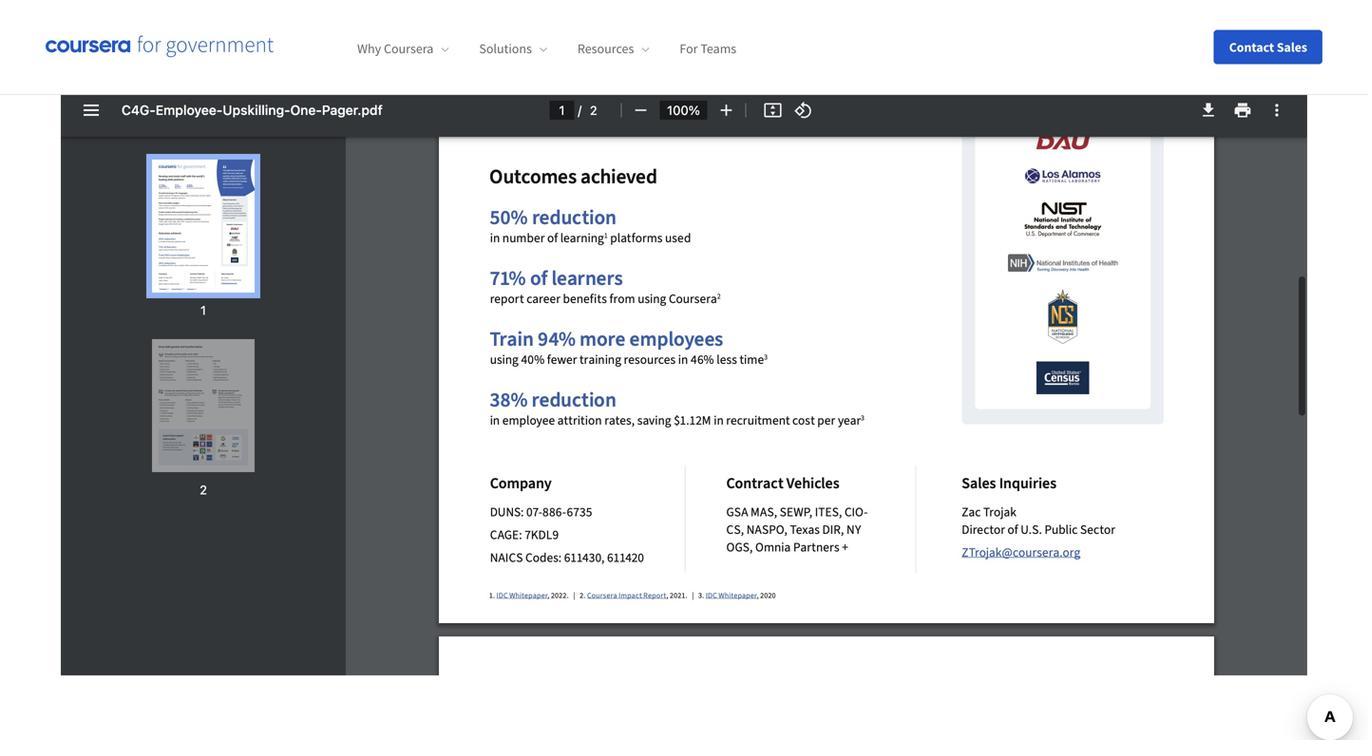 Task type: locate. For each thing, give the bounding box(es) containing it.
contact
[[1230, 38, 1275, 56]]

contact sales button
[[1214, 30, 1323, 64]]

resources
[[578, 40, 634, 57]]

sales
[[1277, 38, 1308, 56]]

why
[[357, 40, 381, 57]]

coursera for government image
[[46, 36, 274, 58]]



Task type: describe. For each thing, give the bounding box(es) containing it.
teams
[[701, 40, 737, 57]]

why coursera
[[357, 40, 434, 57]]

for teams link
[[680, 40, 737, 57]]

solutions link
[[479, 40, 547, 57]]

resources link
[[578, 40, 649, 57]]

contact sales
[[1230, 38, 1308, 56]]

for teams
[[680, 40, 737, 57]]

for
[[680, 40, 698, 57]]

coursera
[[384, 40, 434, 57]]

why coursera link
[[357, 40, 449, 57]]

solutions
[[479, 40, 532, 57]]



Task type: vqa. For each thing, say whether or not it's contained in the screenshot.
Baccalaureate
no



